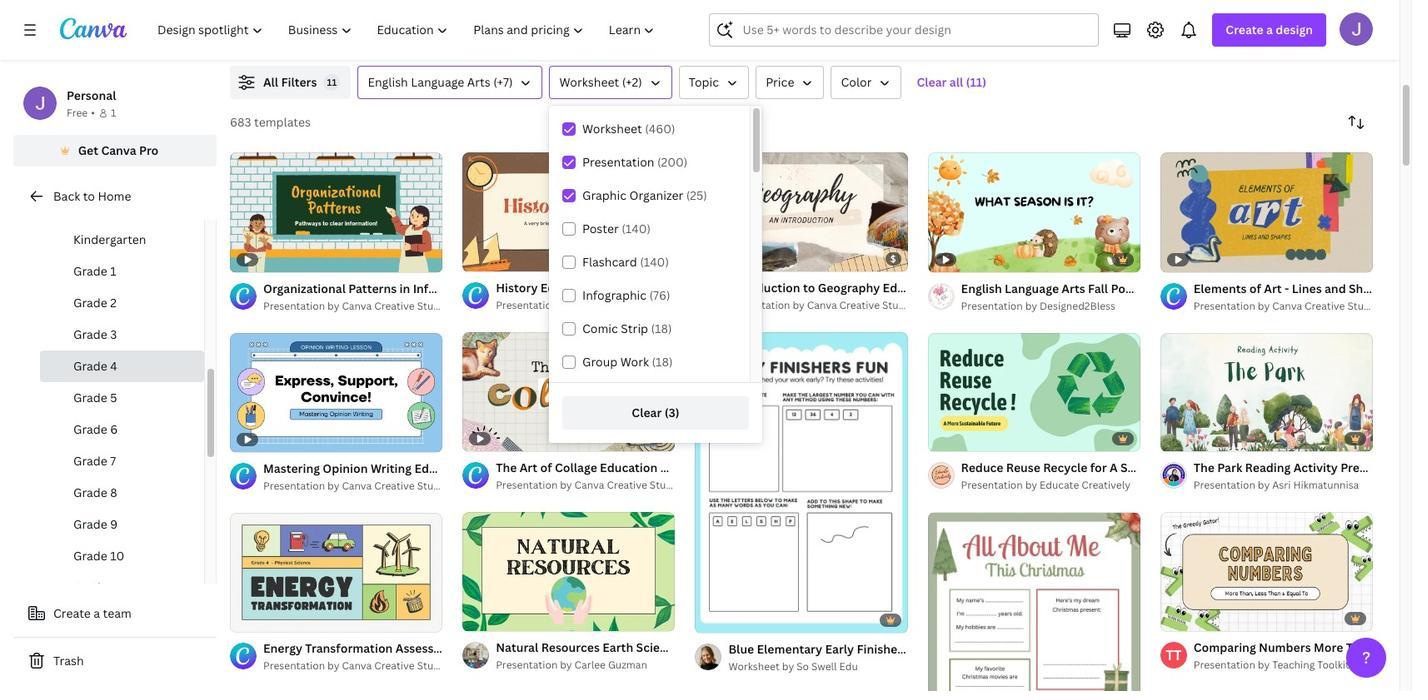 Task type: locate. For each thing, give the bounding box(es) containing it.
2 horizontal spatial to
[[642, 12, 654, 28]]

grade left 6
[[73, 422, 107, 438]]

electricity
[[657, 12, 716, 28]]

1 lesson by canva creative studio link from the left
[[263, 29, 514, 46]]

lesson
[[263, 30, 297, 44], [568, 30, 602, 44], [872, 30, 906, 44], [1177, 30, 1210, 44]]

0 horizontal spatial introduction
[[263, 12, 335, 28]]

2
[[110, 295, 117, 311]]

1 of 18 link
[[1161, 513, 1373, 632]]

lesson by canva creative studio link
[[263, 29, 514, 46], [568, 29, 819, 46], [872, 29, 1123, 46], [1177, 29, 1413, 46]]

grade 11
[[73, 580, 123, 596]]

introduction up filters
[[263, 12, 335, 28]]

Search search field
[[743, 14, 1089, 46]]

presentation by teaching toolkit link
[[1194, 658, 1373, 674]]

1 horizontal spatial 1 of 10
[[940, 432, 969, 445]]

english
[[368, 74, 408, 90]]

2 lesson by canva creative studio link from the left
[[568, 29, 819, 46]]

introduction for introduction to waves
[[263, 12, 335, 28]]

graphic
[[583, 188, 627, 203]]

grade left 2
[[73, 295, 107, 311]]

to right the back
[[83, 188, 95, 204]]

lesson inside the introduction to waves lesson by canva creative studio
[[263, 30, 297, 44]]

a for team
[[94, 606, 100, 622]]

grade 3
[[73, 327, 117, 343]]

11 filter options selected element
[[324, 74, 340, 91]]

price
[[766, 74, 795, 90]]

grade left 5
[[73, 390, 107, 406]]

10 for presentation by asri hikmatunnisa
[[1191, 432, 1202, 445]]

grade left 7
[[73, 453, 107, 469]]

a inside dropdown button
[[1267, 22, 1273, 38]]

organizer
[[630, 188, 684, 203]]

introduction inside introduction to electricity lesson by canva creative studio
[[568, 12, 640, 28]]

1 for comparing numbers more than, less than and equal to education presentation in green and brown alligator cartoon style image
[[1172, 612, 1177, 624]]

1 introduction from the left
[[263, 12, 335, 28]]

grade 3 link
[[40, 319, 204, 351]]

a
[[1267, 22, 1273, 38], [94, 606, 100, 622]]

1 horizontal spatial clear
[[917, 74, 947, 90]]

1 horizontal spatial 1 of 10 link
[[928, 333, 1141, 452]]

2 introduction from the left
[[568, 12, 640, 28]]

grade 2
[[73, 295, 117, 311]]

0 horizontal spatial 11
[[110, 580, 123, 596]]

grade left '9'
[[73, 517, 107, 533]]

2 horizontal spatial 1 of 10 link
[[1161, 333, 1373, 452]]

7 grade from the top
[[73, 453, 107, 469]]

clear left (3)
[[632, 405, 662, 421]]

of for designed2bless's the 1 of 10 link
[[947, 432, 956, 445]]

1 of 10 for presentation by asri hikmatunnisa
[[1172, 432, 1202, 445]]

grade for grade 4
[[73, 358, 107, 374]]

grade 5 link
[[40, 383, 204, 414]]

language
[[411, 74, 464, 90]]

(18) right strip
[[651, 321, 672, 337]]

by inside the energy transformation lesson by canva creative studio
[[1213, 30, 1225, 44]]

a left "team"
[[94, 606, 100, 622]]

0 vertical spatial clear
[[917, 74, 947, 90]]

worksheet up presentation (200)
[[583, 121, 642, 137]]

lesson by canva creative studio link for energy transformation
[[1177, 29, 1413, 46]]

create down grade 11
[[53, 606, 91, 622]]

team
[[103, 606, 132, 622]]

by inside the water cycle lesson by canva creative studio
[[908, 30, 920, 44]]

all about me this christmas worksheet in green and red festive style image
[[928, 513, 1141, 692]]

6 grade from the top
[[73, 422, 107, 438]]

1 of 10 for presentation by educate creatively
[[940, 432, 969, 445]]

lesson up worksheet (+2)
[[568, 30, 602, 44]]

grade 5
[[73, 390, 117, 406]]

by inside introduction to electricity lesson by canva creative studio
[[604, 30, 616, 44]]

clear all (11)
[[917, 74, 987, 90]]

10 for presentation by carlee guzman
[[493, 612, 504, 624]]

2 horizontal spatial 1 of 10
[[1172, 432, 1202, 445]]

(140) for poster (140)
[[622, 221, 651, 237]]

10
[[958, 432, 969, 445], [1191, 432, 1202, 445], [110, 548, 124, 564], [493, 612, 504, 624]]

1 grade from the top
[[73, 263, 107, 279]]

creative inside the introduction to waves lesson by canva creative studio
[[346, 30, 387, 44]]

3 lesson from the left
[[872, 30, 906, 44]]

1 lesson from the left
[[263, 30, 297, 44]]

1 vertical spatial clear
[[632, 405, 662, 421]]

teaching toolkit element
[[1161, 643, 1187, 669]]

presentation by educate creatively
[[961, 479, 1131, 493]]

8
[[110, 485, 117, 501]]

a inside button
[[94, 606, 100, 622]]

14
[[493, 252, 503, 264]]

to for electricity
[[642, 12, 654, 28]]

home
[[98, 188, 131, 204]]

5 grade from the top
[[73, 390, 107, 406]]

create inside dropdown button
[[1226, 22, 1264, 38]]

create a team
[[53, 606, 132, 622]]

0 vertical spatial create
[[1226, 22, 1264, 38]]

Sort by button
[[1340, 106, 1373, 139]]

1 horizontal spatial introduction
[[568, 12, 640, 28]]

waves
[[353, 12, 389, 28]]

flashcard
[[583, 254, 637, 270]]

(3)
[[665, 405, 680, 421]]

worksheet (+2) button
[[550, 66, 672, 99]]

grade 9
[[73, 517, 118, 533]]

to left waves
[[338, 12, 350, 28]]

presentation by asri hikmatunnisa
[[1194, 479, 1359, 493]]

templates
[[254, 114, 311, 130]]

1 of 10
[[940, 432, 969, 445], [1172, 432, 1202, 445], [474, 612, 504, 624]]

presentation (200)
[[583, 154, 688, 170]]

(18) for comic strip (18)
[[651, 321, 672, 337]]

lesson by canva creative studio link down electricity
[[568, 29, 819, 46]]

grade 1 link
[[40, 256, 204, 288]]

clear for clear (3)
[[632, 405, 662, 421]]

creative inside introduction to electricity lesson by canva creative studio
[[651, 30, 691, 44]]

3 grade from the top
[[73, 327, 107, 343]]

0 horizontal spatial create
[[53, 606, 91, 622]]

introduction to electricity lesson by canva creative studio
[[568, 12, 725, 44]]

lesson by canva creative studio link for introduction to waves
[[263, 29, 514, 46]]

0 horizontal spatial 1 of 10
[[474, 612, 504, 624]]

1 vertical spatial create
[[53, 606, 91, 622]]

grade left 3
[[73, 327, 107, 343]]

by inside the introduction to waves lesson by canva creative studio
[[300, 30, 312, 44]]

grade left 4 at the left bottom of page
[[73, 358, 107, 374]]

(140) up (76)
[[640, 254, 669, 270]]

comparing numbers more than, less than and equal to education presentation in green and brown alligator cartoon style image
[[1161, 513, 1373, 632]]

0 horizontal spatial clear
[[632, 405, 662, 421]]

asri
[[1273, 479, 1291, 493]]

8 grade from the top
[[73, 485, 107, 501]]

grade 1
[[73, 263, 116, 279]]

None search field
[[710, 13, 1099, 47]]

lesson inside the energy transformation lesson by canva creative studio
[[1177, 30, 1210, 44]]

lesson down energy on the right top of the page
[[1177, 30, 1210, 44]]

1 vertical spatial (18)
[[652, 354, 673, 370]]

lesson by canva creative studio link down transformation
[[1177, 29, 1413, 46]]

introduction to electricity link
[[568, 11, 819, 29]]

grade up create a team
[[73, 580, 107, 596]]

2 lesson from the left
[[568, 30, 602, 44]]

the park reading activity presentation in green watercolor handdrawn style image
[[1161, 333, 1373, 452]]

lesson inside introduction to electricity lesson by canva creative studio
[[568, 30, 602, 44]]

topic
[[689, 74, 719, 90]]

arts
[[467, 74, 491, 90]]

11 grade from the top
[[73, 580, 107, 596]]

so
[[797, 660, 809, 674]]

studio inside the water cycle lesson by canva creative studio
[[998, 30, 1030, 44]]

designed2bless
[[1040, 299, 1116, 313]]

free •
[[67, 106, 95, 120]]

0 vertical spatial (18)
[[651, 321, 672, 337]]

1 horizontal spatial a
[[1267, 22, 1273, 38]]

grade 4
[[73, 358, 117, 374]]

(76)
[[650, 288, 670, 303]]

hikmatunnisa
[[1294, 479, 1359, 493]]

lesson by canva creative studio link down waves
[[263, 29, 514, 46]]

to inside 'link'
[[83, 188, 95, 204]]

creative
[[346, 30, 387, 44], [651, 30, 691, 44], [955, 30, 996, 44], [1260, 30, 1300, 44], [607, 298, 647, 312], [840, 298, 880, 312], [374, 299, 415, 313], [1305, 299, 1345, 313], [607, 479, 647, 493], [374, 479, 415, 493], [374, 659, 415, 673]]

canva
[[314, 30, 344, 44], [618, 30, 648, 44], [923, 30, 953, 44], [1227, 30, 1257, 44], [101, 143, 136, 158], [575, 298, 605, 312], [807, 298, 837, 312], [342, 299, 372, 313], [1273, 299, 1303, 313], [575, 479, 605, 493], [342, 479, 372, 493], [342, 659, 372, 673]]

grade down grade 9 at the bottom
[[73, 548, 107, 564]]

presentation by designed2bless link
[[961, 298, 1141, 315]]

1
[[111, 106, 116, 120], [474, 252, 479, 264], [110, 263, 116, 279], [940, 432, 945, 445], [1172, 432, 1177, 445], [474, 612, 479, 624], [1172, 612, 1177, 624], [242, 612, 247, 625]]

of for the 1 of 10 link related to canva
[[1179, 432, 1189, 445]]

lesson by canva creative studio link for the water cycle
[[872, 29, 1123, 46]]

to for home
[[83, 188, 95, 204]]

1 horizontal spatial 11
[[327, 76, 337, 88]]

4 lesson by canva creative studio link from the left
[[1177, 29, 1413, 46]]

lesson inside the water cycle lesson by canva creative studio
[[872, 30, 906, 44]]

back
[[53, 188, 80, 204]]

history education presentation skeleton in a brown beige yellow friendly handdrawn style image
[[463, 152, 675, 272]]

11 right filters
[[327, 76, 337, 88]]

to inside introduction to electricity lesson by canva creative studio
[[642, 12, 654, 28]]

pro
[[139, 143, 159, 158]]

by inside blue elementary early finishers activity worksheet worksheet by so swell edu
[[782, 660, 794, 674]]

1 horizontal spatial create
[[1226, 22, 1264, 38]]

top level navigation element
[[147, 13, 670, 47]]

0 vertical spatial (140)
[[622, 221, 651, 237]]

create down energy transformation image
[[1226, 22, 1264, 38]]

1 horizontal spatial to
[[338, 12, 350, 28]]

1 for 'natural resources earth science presentation in brown green organic style' image
[[474, 612, 479, 624]]

1 vertical spatial 11
[[110, 580, 123, 596]]

introduction up worksheet (+2)
[[568, 12, 640, 28]]

a left design on the right top of the page
[[1267, 22, 1273, 38]]

4 grade from the top
[[73, 358, 107, 374]]

the
[[872, 12, 893, 28]]

create
[[1226, 22, 1264, 38], [53, 606, 91, 622]]

to left electricity
[[642, 12, 654, 28]]

to inside the introduction to waves lesson by canva creative studio
[[338, 12, 350, 28]]

3 lesson by canva creative studio link from the left
[[872, 29, 1123, 46]]

1 of 10 link for designed2bless
[[928, 333, 1141, 452]]

2 grade from the top
[[73, 295, 107, 311]]

lesson by canva creative studio link up (11)
[[872, 29, 1123, 46]]

graphic organizer (25)
[[583, 188, 707, 203]]

group
[[583, 354, 618, 370]]

swell
[[812, 660, 837, 674]]

get canva pro
[[78, 143, 159, 158]]

filters
[[281, 74, 317, 90]]

grade up "grade 2"
[[73, 263, 107, 279]]

activity
[[911, 642, 955, 657]]

0 horizontal spatial a
[[94, 606, 100, 622]]

introduction inside the introduction to waves lesson by canva creative studio
[[263, 12, 335, 28]]

grade left 8
[[73, 485, 107, 501]]

(18) right work
[[652, 354, 673, 370]]

lesson for introduction to waves
[[263, 30, 297, 44]]

lesson for introduction to electricity
[[568, 30, 602, 44]]

school
[[97, 200, 134, 216]]

lesson by canva creative studio link for introduction to electricity
[[568, 29, 819, 46]]

a for design
[[1267, 22, 1273, 38]]

10 grade from the top
[[73, 548, 107, 564]]

natural resources earth science presentation in brown green organic style image
[[463, 513, 675, 632]]

energy transformation assessment activity quiz presentation in light blue light green light yellow lined style image
[[230, 513, 443, 633]]

11 up "team"
[[110, 580, 123, 596]]

1 for the history education presentation skeleton in a brown beige yellow friendly handdrawn style image
[[474, 252, 479, 264]]

0 vertical spatial a
[[1267, 22, 1273, 38]]

1 vertical spatial a
[[94, 606, 100, 622]]

(11)
[[966, 74, 987, 90]]

grade 11 link
[[40, 573, 204, 604]]

lesson down the
[[872, 30, 906, 44]]

grade for grade 10
[[73, 548, 107, 564]]

clear left all
[[917, 74, 947, 90]]

create inside button
[[53, 606, 91, 622]]

studio inside introduction to electricity lesson by canva creative studio
[[694, 30, 725, 44]]

to for waves
[[338, 12, 350, 28]]

poster (140)
[[583, 221, 651, 237]]

grade for grade 5
[[73, 390, 107, 406]]

1 of 10 for presentation by carlee guzman
[[474, 612, 504, 624]]

(140) down graphic organizer (25)
[[622, 221, 651, 237]]

worksheet inside button
[[560, 74, 619, 90]]

worksheet left (+2)
[[560, 74, 619, 90]]

(18)
[[651, 321, 672, 337], [652, 354, 673, 370]]

lesson up all
[[263, 30, 297, 44]]

introduction
[[263, 12, 335, 28], [568, 12, 640, 28]]

toolkit
[[1318, 659, 1350, 673]]

0 horizontal spatial to
[[83, 188, 95, 204]]

clear
[[917, 74, 947, 90], [632, 405, 662, 421]]

by
[[300, 30, 312, 44], [604, 30, 616, 44], [908, 30, 920, 44], [1213, 30, 1225, 44], [560, 298, 572, 312], [793, 298, 805, 312], [328, 299, 340, 313], [1026, 299, 1038, 313], [1258, 299, 1270, 313], [560, 479, 572, 493], [1026, 479, 1038, 493], [1258, 479, 1270, 493], [328, 479, 340, 493], [560, 659, 572, 673], [1258, 659, 1270, 673], [328, 659, 340, 673], [782, 660, 794, 674]]

clear (3)
[[632, 405, 680, 421]]

5
[[110, 390, 117, 406]]

1 vertical spatial (140)
[[640, 254, 669, 270]]

1 of 10 link for canva
[[1161, 333, 1373, 452]]

4 lesson from the left
[[1177, 30, 1210, 44]]

9 grade from the top
[[73, 517, 107, 533]]



Task type: vqa. For each thing, say whether or not it's contained in the screenshot.
top ILLUSTRATIVE
no



Task type: describe. For each thing, give the bounding box(es) containing it.
grade 7
[[73, 453, 116, 469]]

studio inside the introduction to waves lesson by canva creative studio
[[389, 30, 421, 44]]

lesson for the water cycle
[[872, 30, 906, 44]]

grade for grade 6
[[73, 422, 107, 438]]

of for 1 of 14 link
[[481, 252, 491, 264]]

by inside 'link'
[[560, 659, 572, 673]]

pre-school link
[[40, 193, 204, 224]]

english language arts (+7)
[[368, 74, 513, 90]]

guzman
[[608, 659, 647, 673]]

(140) for flashcard (140)
[[640, 254, 669, 270]]

grade for grade 8
[[73, 485, 107, 501]]

introduction to waves link
[[263, 11, 514, 29]]

presentation by carlee guzman
[[496, 659, 647, 673]]

of for the leftmost the 1 of 10 link
[[481, 612, 491, 624]]

topic button
[[679, 66, 749, 99]]

0 vertical spatial 11
[[327, 76, 337, 88]]

finishers
[[857, 642, 908, 657]]

grade 2 link
[[40, 288, 204, 319]]

tt link
[[1161, 643, 1187, 669]]

1 of 18
[[1172, 612, 1201, 624]]

grade for grade 1
[[73, 263, 107, 279]]

poster
[[583, 221, 619, 237]]

clear all (11) button
[[909, 66, 995, 99]]

18
[[1191, 612, 1201, 624]]

10 for presentation by educate creatively
[[958, 432, 969, 445]]

1 of 19 link
[[230, 513, 443, 633]]

free
[[67, 106, 88, 120]]

presentation inside 'link'
[[496, 659, 558, 673]]

pre-school
[[73, 200, 134, 216]]

grade for grade 11
[[73, 580, 107, 596]]

create for create a design
[[1226, 22, 1264, 38]]

1 for energy transformation assessment activity quiz presentation in light blue light green light yellow lined style image at the left bottom of the page
[[242, 612, 247, 625]]

presentation by teaching toolkit
[[1194, 659, 1350, 673]]

transformation
[[1219, 12, 1306, 28]]

color
[[841, 74, 872, 90]]

1 for reduce reuse recycle for a sustainable future education presentation in green blue illustrative style image
[[940, 432, 945, 445]]

creative inside the energy transformation lesson by canva creative studio
[[1260, 30, 1300, 44]]

canva inside the introduction to waves lesson by canva creative studio
[[314, 30, 344, 44]]

blue elementary early finishers activity worksheet link
[[729, 641, 1019, 659]]

carlee
[[575, 659, 606, 673]]

blue
[[729, 642, 754, 657]]

trash
[[53, 653, 84, 669]]

7
[[110, 453, 116, 469]]

(25)
[[686, 188, 707, 203]]

reduce reuse recycle for a sustainable future education presentation in green blue illustrative style image
[[928, 333, 1141, 452]]

english language arts (+7) button
[[358, 66, 543, 99]]

the water cycle lesson by canva creative studio
[[872, 12, 1030, 44]]

create a team button
[[13, 598, 217, 631]]

of for the 1 of 19 link
[[249, 612, 258, 625]]

create a design
[[1226, 22, 1313, 38]]

all filters
[[263, 74, 317, 90]]

personal
[[67, 88, 116, 103]]

teaching
[[1273, 659, 1315, 673]]

pre-
[[73, 200, 97, 216]]

worksheet by so swell edu link
[[729, 659, 908, 676]]

grade 7 link
[[40, 446, 204, 478]]

infographic (76)
[[583, 288, 670, 303]]

presentation by asri hikmatunnisa link
[[1194, 478, 1373, 495]]

blue elementary early finishers activity worksheet image
[[695, 333, 908, 633]]

1 for the park reading activity presentation in green watercolor handdrawn style image
[[1172, 432, 1177, 445]]

introduction for introduction to electricity
[[568, 12, 640, 28]]

worksheet (+2)
[[560, 74, 642, 90]]

(+2)
[[622, 74, 642, 90]]

energy transformation image
[[1143, 0, 1413, 4]]

presentation by educate creatively link
[[961, 478, 1141, 495]]

flashcard (140)
[[583, 254, 669, 270]]

canva inside get canva pro button
[[101, 143, 136, 158]]

worksheet (460)
[[583, 121, 676, 137]]

grade 9 link
[[40, 509, 204, 541]]

creative inside the water cycle lesson by canva creative studio
[[955, 30, 996, 44]]

canva inside the energy transformation lesson by canva creative studio
[[1227, 30, 1257, 44]]

grade for grade 2
[[73, 295, 107, 311]]

create for create a team
[[53, 606, 91, 622]]

grade for grade 9
[[73, 517, 107, 533]]

studio inside the energy transformation lesson by canva creative studio
[[1302, 30, 1334, 44]]

work
[[621, 354, 649, 370]]

(460)
[[645, 121, 676, 137]]

get canva pro button
[[13, 135, 217, 167]]

of for 1 of 18 link on the bottom
[[1179, 612, 1189, 624]]

clear (3) button
[[563, 397, 749, 430]]

strip
[[621, 321, 648, 337]]

(+7)
[[493, 74, 513, 90]]

9
[[110, 517, 118, 533]]

grade 6 link
[[40, 414, 204, 446]]

kindergarten
[[73, 232, 146, 248]]

edu
[[840, 660, 858, 674]]

0 horizontal spatial 1 of 10 link
[[463, 513, 675, 632]]

presentation by carlee guzman link
[[496, 658, 675, 674]]

group work (18)
[[583, 354, 673, 370]]

grade for grade 3
[[73, 327, 107, 343]]

(18) for group work (18)
[[652, 354, 673, 370]]

4
[[110, 358, 117, 374]]

elementary
[[757, 642, 823, 657]]

canva inside introduction to electricity lesson by canva creative studio
[[618, 30, 648, 44]]

introduction to geography education presentation in a brown and beige scrapbook style image
[[695, 152, 908, 272]]

jacob simon image
[[1340, 13, 1373, 46]]

teaching toolkit image
[[1161, 643, 1187, 669]]

creatively
[[1082, 479, 1131, 493]]

$
[[891, 252, 896, 265]]

683
[[230, 114, 251, 130]]

worksheet right activity
[[958, 642, 1019, 657]]

clear for clear all (11)
[[917, 74, 947, 90]]

worksheet down blue
[[729, 660, 780, 674]]

1 of 14 link
[[463, 152, 675, 272]]

the water cycle link
[[872, 11, 1123, 29]]

3
[[110, 327, 117, 343]]

grade for grade 7
[[73, 453, 107, 469]]

canva inside the water cycle lesson by canva creative studio
[[923, 30, 953, 44]]

back to home link
[[13, 180, 217, 213]]

infographic
[[583, 288, 647, 303]]

water
[[896, 12, 930, 28]]



